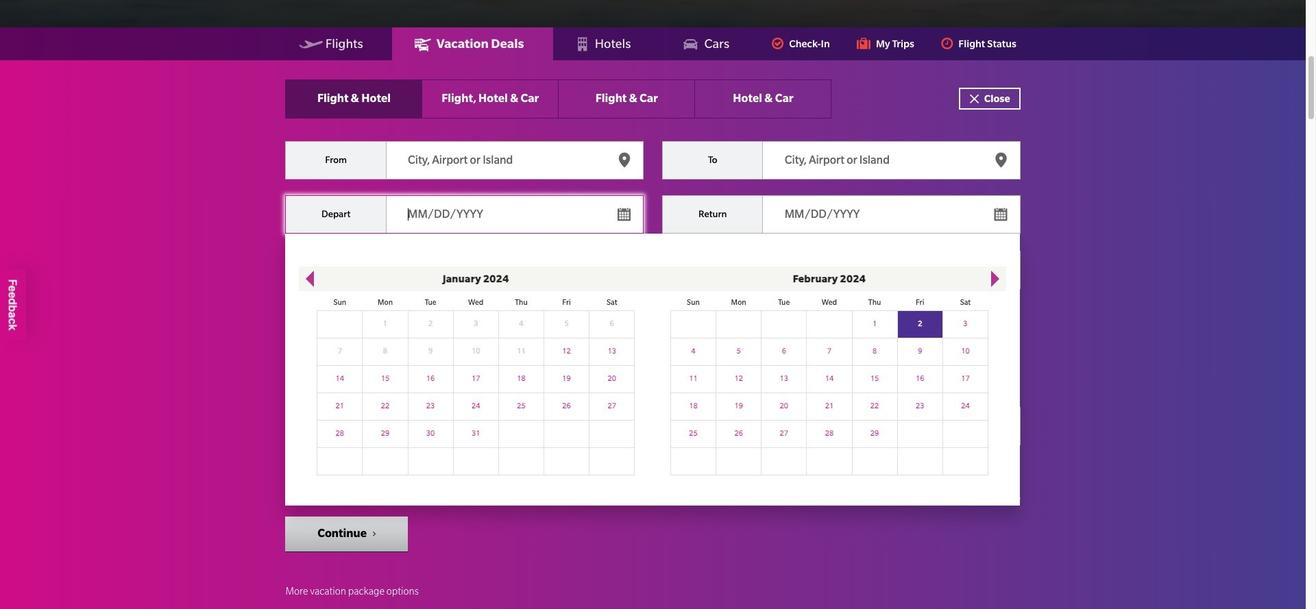 Task type: locate. For each thing, give the bounding box(es) containing it.
0 horizontal spatial mm/dd/yyyy field
[[286, 196, 644, 234]]

2 city, airport or island text field from the left
[[662, 141, 1021, 180]]

1 horizontal spatial mm/dd/yyyy field
[[662, 196, 1021, 234]]

tab panel
[[286, 28, 1021, 610]]

1 vertical spatial tab list
[[286, 80, 832, 119]]

MM/DD/YYYY field
[[286, 196, 644, 234], [662, 196, 1021, 234]]

tab list
[[0, 28, 1306, 60], [286, 80, 832, 119]]

1 horizontal spatial city, airport or island text field
[[662, 141, 1021, 180]]

1 city, airport or island text field from the left
[[286, 141, 644, 180]]

city, airport or island text field for to image
[[662, 141, 1021, 180]]

0 horizontal spatial city, airport or island text field
[[286, 141, 644, 180]]

0 vertical spatial tab list
[[0, 28, 1306, 60]]

City, Airport or Island text field
[[286, 141, 644, 180], [662, 141, 1021, 180]]



Task type: vqa. For each thing, say whether or not it's contained in the screenshot.
City, Airport or Island text box
yes



Task type: describe. For each thing, give the bounding box(es) containing it.
1 mm/dd/yyyy field from the left
[[286, 196, 644, 234]]

city, airport or island text field for from image at the top left
[[286, 141, 644, 180]]

to image
[[994, 152, 1009, 167]]

from image
[[617, 152, 632, 167]]

close image
[[969, 93, 981, 104]]

2 mm/dd/yyyy field from the left
[[662, 196, 1021, 234]]



